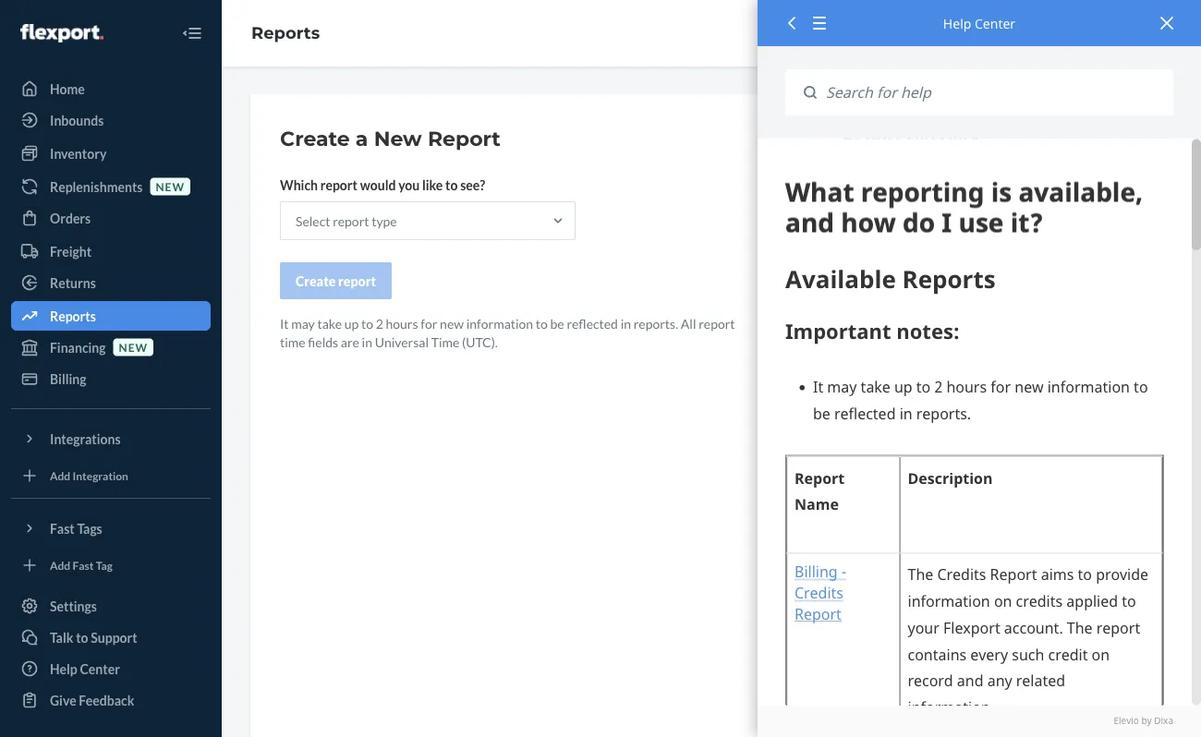 Task type: vqa. For each thing, say whether or not it's contained in the screenshot.
topmost date
no



Task type: locate. For each thing, give the bounding box(es) containing it.
0 horizontal spatial a
[[356, 126, 368, 151]]

lot
[[911, 545, 929, 560], [911, 586, 929, 602]]

help down "report glossary"
[[904, 157, 931, 172]]

0 horizontal spatial claims
[[846, 295, 884, 311]]

2 horizontal spatial help
[[943, 14, 972, 32]]

0 vertical spatial lot
[[911, 545, 929, 560]]

new up orders link
[[156, 180, 185, 193]]

2 lot from the top
[[911, 586, 929, 602]]

help center up give feedback
[[50, 661, 120, 677]]

report up the see?
[[428, 126, 501, 151]]

claims down billing - credits report
[[846, 295, 884, 311]]

1 horizontal spatial a
[[1055, 157, 1062, 172]]

orders link
[[11, 203, 211, 233]]

lot up units
[[911, 586, 929, 602]]

0 vertical spatial center
[[975, 14, 1016, 32]]

2 fefo from the top
[[1004, 586, 1036, 602]]

0 vertical spatial in
[[621, 316, 631, 331]]

it
[[280, 316, 289, 331]]

1 horizontal spatial billing
[[846, 254, 881, 269]]

term
[[986, 646, 1015, 662]]

reserve
[[953, 688, 999, 704]]

add
[[50, 469, 70, 482], [50, 559, 70, 572]]

inventory - levels today button
[[842, 491, 1143, 532]]

inventory details - reserve storage
[[846, 688, 1046, 704]]

fefo
[[1004, 545, 1036, 560], [1004, 586, 1036, 602]]

report for create report
[[338, 273, 376, 289]]

lot inside inventory - lot tracking and fefo (single product)
[[911, 586, 929, 602]]

new up time
[[440, 316, 464, 331]]

- inside inbounds - packages button
[[901, 420, 906, 436]]

0 vertical spatial reports link
[[251, 23, 320, 43]]

reporting
[[934, 212, 991, 228]]

2 horizontal spatial report
[[935, 254, 975, 269]]

1 vertical spatial reconciliation
[[959, 378, 1040, 394]]

1 vertical spatial and
[[980, 545, 1001, 560]]

create up may at the top left of page
[[296, 273, 336, 289]]

reconciliation for inbounds - inventory reconciliation
[[966, 337, 1047, 353]]

in
[[621, 316, 631, 331], [362, 334, 372, 350], [944, 646, 954, 662]]

which
[[280, 177, 318, 193]]

- left units
[[904, 646, 908, 662]]

reconciliation down inbounds - inventory reconciliation "button"
[[959, 378, 1040, 394]]

billing down financing
[[50, 371, 86, 387]]

2 tracking from the top
[[932, 586, 978, 602]]

- inside inventory - lot tracking and fefo (single product)
[[904, 586, 908, 602]]

dixa
[[1154, 715, 1174, 727]]

0 vertical spatial create
[[280, 126, 350, 151]]

inventory down product)
[[846, 646, 901, 662]]

add fast tag
[[50, 559, 113, 572]]

0 vertical spatial reconciliation
[[966, 337, 1047, 353]]

help inside visit these help center articles to get a description of the report and column details.
[[904, 157, 931, 172]]

inbounds up inbounds - packages
[[846, 378, 899, 394]]

- inside "claims - claims submitted" button
[[887, 295, 891, 311]]

to
[[1020, 157, 1032, 172], [445, 177, 458, 193], [920, 212, 932, 228], [361, 316, 373, 331], [536, 316, 548, 331], [76, 630, 88, 645]]

- left monthly
[[901, 378, 906, 394]]

fefo for (all
[[1004, 545, 1036, 560]]

elevio by dixa link
[[785, 715, 1174, 728]]

1 horizontal spatial reports link
[[251, 23, 320, 43]]

fast tags button
[[11, 514, 211, 543]]

tracking
[[932, 545, 978, 560], [932, 586, 978, 602]]

0 vertical spatial a
[[356, 126, 368, 151]]

tracking inside inventory - lot tracking and fefo (single product)
[[932, 586, 978, 602]]

inventory inside 'link'
[[50, 146, 107, 161]]

0 horizontal spatial new
[[119, 340, 148, 354]]

report up up
[[338, 273, 376, 289]]

inbounds left the 'packages'
[[846, 420, 899, 436]]

inventory - levels today
[[846, 503, 982, 519]]

inventory left "details"
[[846, 688, 901, 704]]

in left the reports.
[[621, 316, 631, 331]]

fefo inside inventory - lot tracking and fefo (single product)
[[1004, 586, 1036, 602]]

to right like at left
[[445, 177, 458, 193]]

inventory down inventory - levels today
[[846, 545, 901, 560]]

inventory for inventory - units in long term storage
[[846, 646, 901, 662]]

storage right "reserve"
[[1002, 688, 1046, 704]]

inventory inside "button"
[[908, 337, 963, 353]]

plan
[[959, 462, 984, 477]]

1 fefo from the top
[[1004, 545, 1036, 560]]

0 vertical spatial and
[[902, 175, 923, 191]]

report left type
[[333, 213, 369, 229]]

report inside it may take up to 2 hours for new information to be reflected in reports. all report time fields are in universal time (utc).
[[699, 316, 735, 331]]

fields
[[308, 334, 338, 350]]

0 horizontal spatial report
[[428, 126, 501, 151]]

report inside button
[[935, 254, 975, 269]]

2 vertical spatial reconciliation
[[987, 462, 1068, 477]]

tracking down the 'today'
[[932, 545, 978, 560]]

add left integration
[[50, 469, 70, 482]]

reconciliation inside inbounds - monthly reconciliation button
[[959, 378, 1040, 394]]

0 vertical spatial fefo
[[1004, 545, 1036, 560]]

2 vertical spatial in
[[944, 646, 954, 662]]

center up search search box
[[975, 14, 1016, 32]]

report
[[842, 126, 902, 146], [428, 126, 501, 151], [935, 254, 975, 269]]

add inside 'link'
[[50, 469, 70, 482]]

1 vertical spatial reports link
[[11, 301, 211, 331]]

report down these at right top
[[864, 175, 900, 191]]

report inside visit these help center articles to get a description of the report and column details.
[[864, 175, 900, 191]]

in right the are
[[362, 334, 372, 350]]

returns link
[[11, 268, 211, 298]]

0 vertical spatial billing
[[846, 254, 881, 269]]

1 horizontal spatial new
[[156, 180, 185, 193]]

inventory link
[[11, 139, 211, 168]]

and inside button
[[980, 545, 1001, 560]]

- up inventory - units in long term storage
[[904, 586, 908, 602]]

packages
[[908, 420, 961, 436]]

help
[[943, 14, 972, 32], [904, 157, 931, 172], [50, 661, 77, 677]]

report inside button
[[338, 273, 376, 289]]

0 vertical spatial reports
[[251, 23, 320, 43]]

report up select report type
[[320, 177, 358, 193]]

freight link
[[11, 237, 211, 266]]

new for financing
[[119, 340, 148, 354]]

inbounds
[[50, 112, 104, 128], [846, 337, 899, 353], [846, 378, 899, 394], [846, 420, 899, 436], [846, 462, 899, 477]]

and inside inventory - lot tracking and fefo (single product)
[[980, 586, 1001, 602]]

2 horizontal spatial center
[[975, 14, 1016, 32]]

are
[[341, 334, 359, 350]]

0 horizontal spatial center
[[80, 661, 120, 677]]

1 tracking from the top
[[932, 545, 978, 560]]

billing for billing
[[50, 371, 86, 387]]

1 vertical spatial help center
[[50, 661, 120, 677]]

help up search search box
[[943, 14, 972, 32]]

inbounds inside button
[[846, 462, 899, 477]]

lot for inventory - lot tracking and fefo (single product)
[[911, 586, 929, 602]]

inbounds - monthly reconciliation button
[[842, 366, 1143, 408]]

time
[[280, 334, 306, 350]]

- for inventory - lot tracking and fefo (all products)
[[904, 545, 908, 560]]

1 horizontal spatial help
[[904, 157, 931, 172]]

1 vertical spatial new
[[440, 316, 464, 331]]

storage inside button
[[1018, 646, 1062, 662]]

0 horizontal spatial in
[[362, 334, 372, 350]]

claims down credits
[[894, 295, 932, 311]]

2 horizontal spatial new
[[440, 316, 464, 331]]

a left new
[[356, 126, 368, 151]]

products)
[[1058, 545, 1113, 560]]

2
[[376, 316, 383, 331]]

- left shipping
[[901, 462, 906, 477]]

- inside inventory - units in long term storage button
[[904, 646, 908, 662]]

help center
[[943, 14, 1016, 32], [50, 661, 120, 677]]

inventory up product)
[[846, 586, 901, 602]]

fast inside dropdown button
[[50, 521, 75, 536]]

storage
[[1018, 646, 1062, 662], [1002, 688, 1046, 704]]

inventory - lot tracking and fefo (single product)
[[846, 586, 1076, 621]]

- for inventory - units in long term storage
[[904, 646, 908, 662]]

0 horizontal spatial billing
[[50, 371, 86, 387]]

- for inbounds - shipping plan reconciliation
[[901, 462, 906, 477]]

0 horizontal spatial reports
[[50, 308, 96, 324]]

to left get
[[1020, 157, 1032, 172]]

- left credits
[[884, 254, 888, 269]]

create inside button
[[296, 273, 336, 289]]

inventory inside inventory - lot tracking and fefo (single product)
[[846, 586, 901, 602]]

would
[[360, 177, 396, 193]]

0 vertical spatial fast
[[50, 521, 75, 536]]

new up billing link
[[119, 340, 148, 354]]

2 vertical spatial help
[[50, 661, 77, 677]]

center down the talk to support
[[80, 661, 120, 677]]

0 horizontal spatial help
[[50, 661, 77, 677]]

- for inbounds - packages
[[901, 420, 906, 436]]

reports.
[[634, 316, 678, 331]]

report right all
[[699, 316, 735, 331]]

reports link
[[251, 23, 320, 43], [11, 301, 211, 331]]

add down fast tags on the bottom left of the page
[[50, 559, 70, 572]]

inbounds link
[[11, 105, 211, 135]]

reconciliation down inbounds - packages button
[[987, 462, 1068, 477]]

inventory for inventory details - reserve storage
[[846, 688, 901, 704]]

center inside visit these help center articles to get a description of the report and column details.
[[934, 157, 973, 172]]

fast left tags
[[50, 521, 75, 536]]

2 add from the top
[[50, 559, 70, 572]]

create a new report
[[280, 126, 501, 151]]

help center link
[[11, 654, 211, 684]]

may
[[291, 316, 315, 331]]

elevio by dixa
[[1114, 715, 1174, 727]]

0 vertical spatial add
[[50, 469, 70, 482]]

0 vertical spatial new
[[156, 180, 185, 193]]

feedback
[[79, 693, 134, 708]]

reconciliation inside inbounds - inventory reconciliation "button"
[[966, 337, 1047, 353]]

reconciliation down "claims - claims submitted" button
[[966, 337, 1047, 353]]

lot down inventory - levels today
[[911, 545, 929, 560]]

- inside inventory details - reserve storage button
[[946, 688, 951, 704]]

orders
[[50, 210, 91, 226]]

inbounds inside "button"
[[846, 337, 899, 353]]

1 horizontal spatial in
[[621, 316, 631, 331]]

settings link
[[11, 591, 211, 621]]

billing - credits report button
[[842, 241, 1143, 283]]

to inside visit these help center articles to get a description of the report and column details.
[[1020, 157, 1032, 172]]

report for create a new report
[[428, 126, 501, 151]]

home link
[[11, 74, 211, 104]]

storage right term
[[1018, 646, 1062, 662]]

universal
[[375, 334, 429, 350]]

billing down introduction
[[846, 254, 881, 269]]

0 horizontal spatial help center
[[50, 661, 120, 677]]

1 vertical spatial fast
[[73, 559, 94, 572]]

2 vertical spatial new
[[119, 340, 148, 354]]

- inside "inventory - levels today" button
[[904, 503, 908, 519]]

inbounds down inbounds - packages
[[846, 462, 899, 477]]

and down inventory - lot tracking and fefo (all products) button
[[980, 586, 1001, 602]]

- down claims - claims submitted
[[901, 337, 906, 353]]

- right "details"
[[946, 688, 951, 704]]

it may take up to 2 hours for new information to be reflected in reports. all report time fields are in universal time (utc).
[[280, 316, 735, 350]]

fefo left (all
[[1004, 545, 1036, 560]]

0 vertical spatial tracking
[[932, 545, 978, 560]]

inventory inside button
[[846, 646, 901, 662]]

inventory left levels
[[846, 503, 901, 519]]

and left column
[[902, 175, 923, 191]]

- inside inbounds - monthly reconciliation button
[[901, 378, 906, 394]]

1 vertical spatial storage
[[1002, 688, 1046, 704]]

take
[[317, 316, 342, 331]]

tracking down inventory - lot tracking and fefo (all products)
[[932, 586, 978, 602]]

reconciliation
[[966, 337, 1047, 353], [959, 378, 1040, 394], [987, 462, 1068, 477]]

- down billing - credits report
[[887, 295, 891, 311]]

give
[[50, 693, 76, 708]]

inventory
[[50, 146, 107, 161], [908, 337, 963, 353], [846, 503, 901, 519], [846, 545, 901, 560], [846, 586, 901, 602], [846, 646, 901, 662], [846, 688, 901, 704]]

1 add from the top
[[50, 469, 70, 482]]

tags
[[77, 521, 102, 536]]

time
[[431, 334, 460, 350]]

details
[[904, 688, 944, 704]]

create for create report
[[296, 273, 336, 289]]

1 vertical spatial a
[[1055, 157, 1062, 172]]

report up these at right top
[[842, 126, 902, 146]]

a right get
[[1055, 157, 1062, 172]]

reports
[[251, 23, 320, 43], [50, 308, 96, 324]]

tracking inside button
[[932, 545, 978, 560]]

hours
[[386, 316, 418, 331]]

help up give
[[50, 661, 77, 677]]

to left be
[[536, 316, 548, 331]]

claims
[[846, 295, 884, 311], [894, 295, 932, 311]]

close navigation image
[[181, 22, 203, 44]]

1 vertical spatial billing
[[50, 371, 86, 387]]

2 claims from the left
[[894, 295, 932, 311]]

of
[[1131, 157, 1142, 172]]

fefo left (single
[[1004, 586, 1036, 602]]

1 vertical spatial create
[[296, 273, 336, 289]]

these
[[871, 157, 902, 172]]

claims - claims submitted button
[[842, 283, 1143, 324]]

lot inside button
[[911, 545, 929, 560]]

in left long
[[944, 646, 954, 662]]

create up which in the left top of the page
[[280, 126, 350, 151]]

1 lot from the top
[[911, 545, 929, 560]]

1 horizontal spatial help center
[[943, 14, 1016, 32]]

fast left tag
[[73, 559, 94, 572]]

help center up search search box
[[943, 14, 1016, 32]]

- inside 'billing - credits report' button
[[884, 254, 888, 269]]

integrations button
[[11, 424, 211, 454]]

2 horizontal spatial in
[[944, 646, 954, 662]]

inbounds for inbounds - packages
[[846, 420, 899, 436]]

2 vertical spatial center
[[80, 661, 120, 677]]

fefo inside button
[[1004, 545, 1036, 560]]

1 horizontal spatial reports
[[251, 23, 320, 43]]

to left 2 on the top of the page
[[361, 316, 373, 331]]

inventory for inventory - levels today
[[846, 503, 901, 519]]

description
[[1064, 157, 1128, 172]]

billing inside button
[[846, 254, 881, 269]]

- left levels
[[904, 503, 908, 519]]

- down inventory - levels today
[[904, 545, 908, 560]]

1 horizontal spatial claims
[[894, 295, 932, 311]]

- inside inbounds - inventory reconciliation "button"
[[901, 337, 906, 353]]

1 horizontal spatial report
[[842, 126, 902, 146]]

report down reporting
[[935, 254, 975, 269]]

1 horizontal spatial center
[[934, 157, 973, 172]]

new for replenishments
[[156, 180, 185, 193]]

inbounds down claims - claims submitted
[[846, 337, 899, 353]]

- inside inventory - lot tracking and fefo (all products) button
[[904, 545, 908, 560]]

0 vertical spatial storage
[[1018, 646, 1062, 662]]

inbounds - packages button
[[842, 408, 1143, 449]]

inbounds for inbounds - monthly reconciliation
[[846, 378, 899, 394]]

1 vertical spatial help
[[904, 157, 931, 172]]

2 vertical spatial and
[[980, 586, 1001, 602]]

and down "inventory - levels today" button
[[980, 545, 1001, 560]]

center up column
[[934, 157, 973, 172]]

1 claims from the left
[[846, 295, 884, 311]]

inventory up monthly
[[908, 337, 963, 353]]

product)
[[846, 605, 895, 621]]

add for add fast tag
[[50, 559, 70, 572]]

1 vertical spatial tracking
[[932, 586, 978, 602]]

- for inbounds - inventory reconciliation
[[901, 337, 906, 353]]

- left the 'packages'
[[901, 420, 906, 436]]

1 vertical spatial add
[[50, 559, 70, 572]]

- inside the inbounds - shipping plan reconciliation button
[[901, 462, 906, 477]]

inventory up replenishments
[[50, 146, 107, 161]]

1 vertical spatial lot
[[911, 586, 929, 602]]

1 vertical spatial fefo
[[1004, 586, 1036, 602]]

inbounds down home
[[50, 112, 104, 128]]

1 vertical spatial center
[[934, 157, 973, 172]]

report for select report type
[[333, 213, 369, 229]]

add integration link
[[11, 461, 211, 491]]

report glossary
[[842, 126, 981, 146]]



Task type: describe. For each thing, give the bounding box(es) containing it.
billing for billing - credits report
[[846, 254, 881, 269]]

long
[[957, 646, 984, 662]]

and for inventory - lot tracking and fefo (all products)
[[980, 545, 1001, 560]]

- for billing - credits report
[[884, 254, 888, 269]]

type
[[372, 213, 397, 229]]

settings
[[50, 598, 97, 614]]

storage inside button
[[1002, 688, 1046, 704]]

introduction
[[846, 212, 917, 228]]

submitted
[[934, 295, 993, 311]]

inventory for inventory
[[50, 146, 107, 161]]

talk to support
[[50, 630, 137, 645]]

shipping
[[908, 462, 957, 477]]

add for add integration
[[50, 469, 70, 482]]

new
[[374, 126, 422, 151]]

you
[[398, 177, 420, 193]]

inventory for inventory - lot tracking and fefo (all products)
[[846, 545, 901, 560]]

integration
[[73, 469, 128, 482]]

which report would you like to see?
[[280, 177, 485, 193]]

elevio
[[1114, 715, 1139, 727]]

visit these help center articles to get a description of the report and column details.
[[842, 157, 1142, 191]]

a inside visit these help center articles to get a description of the report and column details.
[[1055, 157, 1062, 172]]

get
[[1035, 157, 1053, 172]]

tracking for (single
[[932, 586, 978, 602]]

visit
[[842, 157, 868, 172]]

units
[[911, 646, 941, 662]]

details.
[[970, 175, 1010, 191]]

reconciliation for inbounds - monthly reconciliation
[[959, 378, 1040, 394]]

1 vertical spatial reports
[[50, 308, 96, 324]]

give feedback button
[[11, 686, 211, 715]]

(all
[[1039, 545, 1056, 560]]

billing - credits report
[[846, 254, 975, 269]]

inbounds - shipping plan reconciliation button
[[842, 449, 1143, 491]]

and inside visit these help center articles to get a description of the report and column details.
[[902, 175, 923, 191]]

lot for inventory - lot tracking and fefo (all products)
[[911, 545, 929, 560]]

inbounds - monthly reconciliation
[[846, 378, 1040, 394]]

create for create a new report
[[280, 126, 350, 151]]

inventory - units in long term storage
[[846, 646, 1062, 662]]

inventory - lot tracking and fefo (single product) button
[[842, 574, 1143, 634]]

inbounds for inbounds
[[50, 112, 104, 128]]

inventory details - reserve storage button
[[842, 676, 1143, 717]]

- for inbounds - monthly reconciliation
[[901, 378, 906, 394]]

today
[[948, 503, 982, 519]]

(utc).
[[462, 334, 498, 350]]

talk to support button
[[11, 623, 211, 652]]

inbounds - inventory reconciliation button
[[842, 324, 1143, 366]]

report for billing - credits report
[[935, 254, 975, 269]]

monthly
[[908, 378, 956, 394]]

inbounds - packages
[[846, 420, 961, 436]]

up
[[344, 316, 359, 331]]

select
[[296, 213, 330, 229]]

(single
[[1039, 586, 1076, 602]]

integrations
[[50, 431, 121, 447]]

all
[[681, 316, 696, 331]]

for
[[421, 316, 437, 331]]

fast tags
[[50, 521, 102, 536]]

add integration
[[50, 469, 128, 482]]

- for inventory - levels today
[[904, 503, 908, 519]]

claims - claims submitted
[[846, 295, 993, 311]]

to right talk
[[76, 630, 88, 645]]

reconciliation inside the inbounds - shipping plan reconciliation button
[[987, 462, 1068, 477]]

inventory - units in long term storage button
[[842, 634, 1143, 676]]

column
[[926, 175, 967, 191]]

articles
[[976, 157, 1018, 172]]

inbounds - inventory reconciliation
[[846, 337, 1047, 353]]

returns
[[50, 275, 96, 291]]

add fast tag link
[[11, 551, 211, 580]]

0 horizontal spatial reports link
[[11, 301, 211, 331]]

talk
[[50, 630, 73, 645]]

levels
[[911, 503, 946, 519]]

support
[[91, 630, 137, 645]]

in inside button
[[944, 646, 954, 662]]

and for inventory - lot tracking and fefo (single product)
[[980, 586, 1001, 602]]

inbounds - shipping plan reconciliation
[[846, 462, 1068, 477]]

new inside it may take up to 2 hours for new information to be reflected in reports. all report time fields are in universal time (utc).
[[440, 316, 464, 331]]

inventory - lot tracking and fefo (all products) button
[[842, 532, 1143, 574]]

tracking for (all
[[932, 545, 978, 560]]

inbounds for inbounds - shipping plan reconciliation
[[846, 462, 899, 477]]

like
[[422, 177, 443, 193]]

Search search field
[[817, 69, 1174, 116]]

0 vertical spatial help center
[[943, 14, 1016, 32]]

billing link
[[11, 364, 211, 394]]

credits
[[891, 254, 933, 269]]

- for claims - claims submitted
[[887, 295, 891, 311]]

fefo for (single
[[1004, 586, 1036, 602]]

create report
[[296, 273, 376, 289]]

freight
[[50, 244, 92, 259]]

inbounds for inbounds - inventory reconciliation
[[846, 337, 899, 353]]

give feedback
[[50, 693, 134, 708]]

select report type
[[296, 213, 397, 229]]

inventory - lot tracking and fefo (all products)
[[846, 545, 1113, 560]]

inventory for inventory - lot tracking and fefo (single product)
[[846, 586, 901, 602]]

by
[[1142, 715, 1152, 727]]

tag
[[96, 559, 113, 572]]

report for which report would you like to see?
[[320, 177, 358, 193]]

1 vertical spatial in
[[362, 334, 372, 350]]

flexport logo image
[[20, 24, 103, 42]]

glossary
[[907, 126, 981, 146]]

- for inventory - lot tracking and fefo (single product)
[[904, 586, 908, 602]]

financing
[[50, 340, 106, 355]]

0 vertical spatial help
[[943, 14, 972, 32]]

create report button
[[280, 262, 392, 299]]

information
[[466, 316, 533, 331]]

to left reporting
[[920, 212, 932, 228]]

reflected
[[567, 316, 618, 331]]



